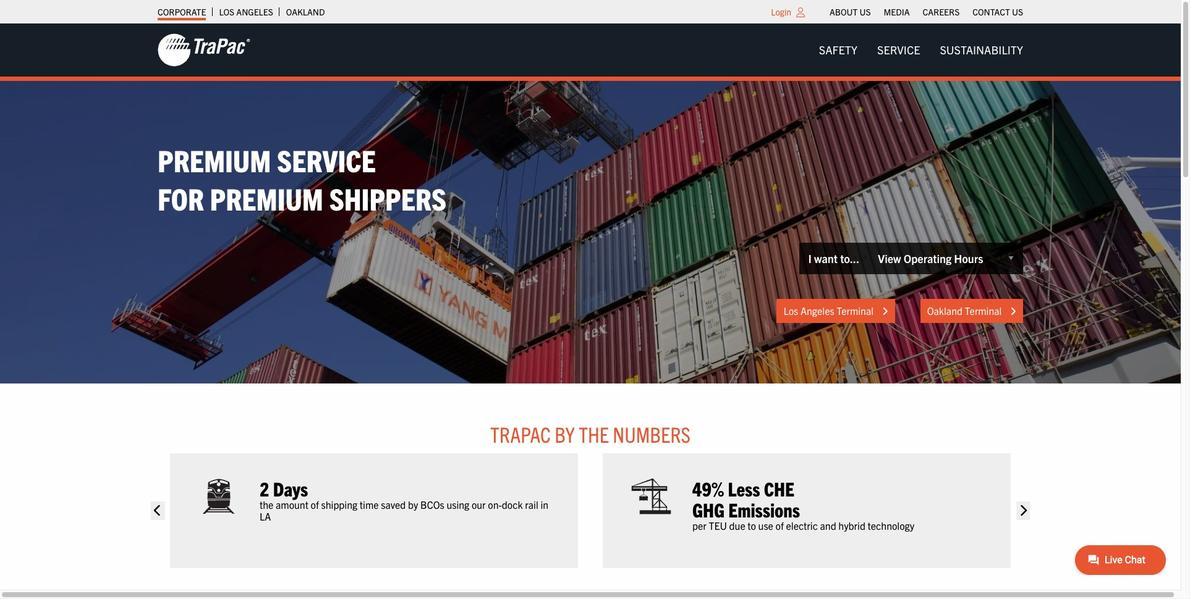 Task type: describe. For each thing, give the bounding box(es) containing it.
safety
[[819, 43, 858, 57]]

to
[[748, 520, 756, 532]]

angeles for los angeles
[[236, 6, 273, 17]]

sustainability
[[940, 43, 1023, 57]]

careers
[[923, 6, 960, 17]]

service inside premium service for premium shippers
[[277, 141, 376, 179]]

oakland link
[[286, 3, 325, 20]]

amount
[[276, 499, 309, 511]]

corporate link
[[158, 3, 206, 20]]

contact
[[973, 6, 1010, 17]]

about
[[830, 6, 858, 17]]

bcos
[[421, 499, 444, 511]]

due
[[729, 520, 746, 532]]

us for contact us
[[1012, 6, 1023, 17]]

los for los angeles
[[219, 6, 234, 17]]

contact us link
[[973, 3, 1023, 20]]

about us
[[830, 6, 871, 17]]

49% less che ghg emissions per teu due to use of electric and hybrid technology
[[693, 477, 915, 532]]

about us link
[[830, 3, 871, 20]]

of inside 49% less che ghg emissions per teu due to use of electric and hybrid technology
[[776, 520, 784, 532]]

i want to...
[[809, 252, 860, 266]]

service inside menu bar
[[878, 43, 920, 57]]

solid image inside oakland terminal link
[[1010, 307, 1017, 317]]

media
[[884, 6, 910, 17]]

los angeles terminal link
[[777, 300, 895, 324]]

2
[[260, 477, 269, 501]]

rail
[[525, 499, 538, 511]]

terminal inside "los angeles terminal" link
[[837, 305, 874, 317]]

terminal inside oakland terminal link
[[965, 305, 1002, 317]]

of inside 2 days the amount of shipping time saved by bcos using our on-dock rail in la
[[311, 499, 319, 511]]

for
[[158, 180, 204, 217]]

shipping
[[321, 499, 358, 511]]

1 vertical spatial premium
[[210, 180, 323, 217]]

per
[[693, 520, 707, 532]]

2 days the amount of shipping time saved by bcos using our on-dock rail in la
[[260, 477, 549, 523]]

menu bar containing safety
[[809, 38, 1033, 63]]

want
[[814, 252, 838, 266]]

solid image
[[882, 307, 888, 317]]

electric
[[786, 520, 818, 532]]

and
[[820, 520, 836, 532]]

us for about us
[[860, 6, 871, 17]]

i
[[809, 252, 812, 266]]

using
[[447, 499, 470, 511]]

technology
[[868, 520, 915, 532]]

careers link
[[923, 3, 960, 20]]

the
[[579, 421, 609, 448]]

numbers
[[613, 421, 691, 448]]

angeles for los angeles terminal
[[801, 305, 835, 317]]

less
[[728, 477, 760, 501]]

los angeles
[[219, 6, 273, 17]]



Task type: vqa. For each thing, say whether or not it's contained in the screenshot.
Jul 26, 2023
no



Task type: locate. For each thing, give the bounding box(es) containing it.
oakland for oakland
[[286, 6, 325, 17]]

1 vertical spatial los
[[784, 305, 799, 317]]

2 terminal from the left
[[965, 305, 1002, 317]]

trapac
[[490, 421, 551, 448]]

0 horizontal spatial angeles
[[236, 6, 273, 17]]

oakland right los angeles link
[[286, 6, 325, 17]]

1 horizontal spatial los
[[784, 305, 799, 317]]

1 horizontal spatial of
[[776, 520, 784, 532]]

light image
[[797, 7, 805, 17]]

days
[[273, 477, 308, 501]]

1 vertical spatial oakland
[[927, 305, 963, 317]]

angeles
[[236, 6, 273, 17], [801, 305, 835, 317]]

los angeles link
[[219, 3, 273, 20]]

our
[[472, 499, 486, 511]]

menu bar down careers
[[809, 38, 1033, 63]]

oakland terminal
[[927, 305, 1004, 317]]

1 us from the left
[[860, 6, 871, 17]]

us right about
[[860, 6, 871, 17]]

angeles down i at top right
[[801, 305, 835, 317]]

0 horizontal spatial of
[[311, 499, 319, 511]]

shippers
[[329, 180, 447, 217]]

service
[[878, 43, 920, 57], [277, 141, 376, 179]]

use
[[759, 520, 774, 532]]

0 vertical spatial los
[[219, 6, 234, 17]]

0 horizontal spatial oakland
[[286, 6, 325, 17]]

0 horizontal spatial terminal
[[837, 305, 874, 317]]

time
[[360, 499, 379, 511]]

sustainability link
[[930, 38, 1033, 63]]

menu bar containing about us
[[823, 3, 1030, 20]]

0 horizontal spatial service
[[277, 141, 376, 179]]

la
[[260, 511, 271, 523]]

premium
[[158, 141, 271, 179], [210, 180, 323, 217]]

1 horizontal spatial oakland
[[927, 305, 963, 317]]

0 vertical spatial angeles
[[236, 6, 273, 17]]

the
[[260, 499, 274, 511]]

2 us from the left
[[1012, 6, 1023, 17]]

us inside 'about us' "link"
[[860, 6, 871, 17]]

us right the contact
[[1012, 6, 1023, 17]]

us inside the contact us link
[[1012, 6, 1023, 17]]

solid image
[[1010, 307, 1017, 317], [151, 502, 165, 521], [1017, 502, 1030, 521]]

oakland right solid icon
[[927, 305, 963, 317]]

terminal
[[837, 305, 874, 317], [965, 305, 1002, 317]]

login link
[[771, 6, 792, 17]]

saved
[[381, 499, 406, 511]]

by
[[555, 421, 575, 448]]

in
[[541, 499, 549, 511]]

login
[[771, 6, 792, 17]]

trapac by the numbers
[[490, 421, 691, 448]]

49%
[[693, 477, 724, 501]]

us
[[860, 6, 871, 17], [1012, 6, 1023, 17]]

premium service for premium shippers
[[158, 141, 447, 217]]

contact us
[[973, 6, 1023, 17]]

oakland
[[286, 6, 325, 17], [927, 305, 963, 317]]

corporate image
[[158, 33, 250, 67]]

on-
[[488, 499, 502, 511]]

by
[[408, 499, 418, 511]]

1 vertical spatial menu bar
[[809, 38, 1033, 63]]

to...
[[841, 252, 860, 266]]

los for los angeles terminal
[[784, 305, 799, 317]]

1 vertical spatial service
[[277, 141, 376, 179]]

1 horizontal spatial terminal
[[965, 305, 1002, 317]]

emissions
[[729, 498, 800, 522]]

1 horizontal spatial service
[[878, 43, 920, 57]]

media link
[[884, 3, 910, 20]]

1 horizontal spatial angeles
[[801, 305, 835, 317]]

0 vertical spatial of
[[311, 499, 319, 511]]

dock
[[502, 499, 523, 511]]

0 vertical spatial premium
[[158, 141, 271, 179]]

corporate
[[158, 6, 206, 17]]

menu bar up service link
[[823, 3, 1030, 20]]

menu bar
[[823, 3, 1030, 20], [809, 38, 1033, 63]]

0 vertical spatial menu bar
[[823, 3, 1030, 20]]

hybrid
[[839, 520, 866, 532]]

1 horizontal spatial us
[[1012, 6, 1023, 17]]

ghg
[[693, 498, 725, 522]]

oakland terminal link
[[921, 300, 1023, 324]]

1 terminal from the left
[[837, 305, 874, 317]]

teu
[[709, 520, 727, 532]]

of
[[311, 499, 319, 511], [776, 520, 784, 532]]

of right use
[[776, 520, 784, 532]]

0 vertical spatial oakland
[[286, 6, 325, 17]]

los angeles terminal
[[784, 305, 876, 317]]

oakland for oakland terminal
[[927, 305, 963, 317]]

service link
[[868, 38, 930, 63]]

che
[[764, 477, 795, 501]]

1 vertical spatial angeles
[[801, 305, 835, 317]]

angeles left oakland link
[[236, 6, 273, 17]]

0 horizontal spatial los
[[219, 6, 234, 17]]

0 horizontal spatial us
[[860, 6, 871, 17]]

safety link
[[809, 38, 868, 63]]

0 vertical spatial service
[[878, 43, 920, 57]]

1 vertical spatial of
[[776, 520, 784, 532]]

of right amount
[[311, 499, 319, 511]]

los
[[219, 6, 234, 17], [784, 305, 799, 317]]



